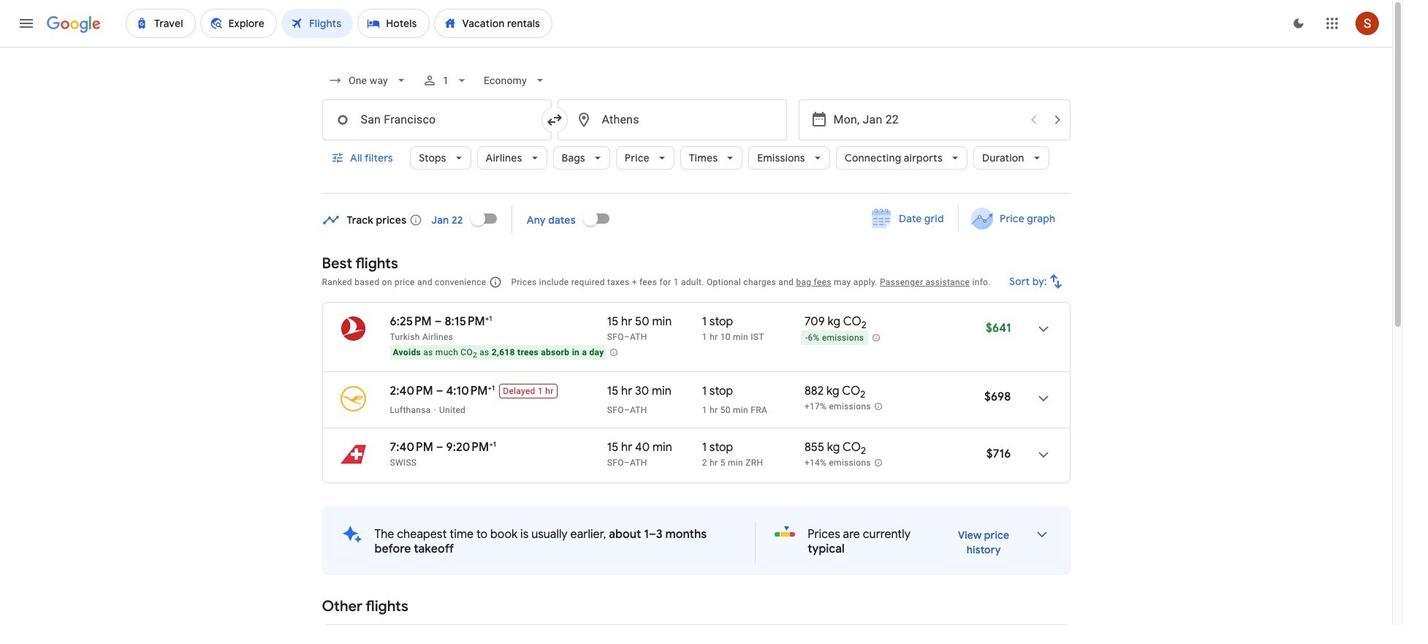 Task type: vqa. For each thing, say whether or not it's contained in the screenshot.
Search by image at the top right
no



Task type: locate. For each thing, give the bounding box(es) containing it.
None text field
[[322, 99, 552, 140], [558, 99, 787, 140], [322, 99, 552, 140], [558, 99, 787, 140]]

main content
[[322, 201, 1071, 625]]

0 vertical spatial 1 stop flight. element
[[703, 314, 734, 331]]

 image
[[434, 405, 437, 415]]

716 US dollars text field
[[987, 447, 1012, 461]]

641 US dollars text field
[[986, 321, 1012, 336]]

2 1 stop flight. element from the top
[[703, 384, 734, 404]]

Departure time: 6:25 PM. text field
[[390, 314, 432, 329]]

None search field
[[322, 63, 1071, 194]]

main menu image
[[18, 15, 35, 32]]

1 stop flight. element for the total duration 15 hr 40 min. element at bottom
[[703, 440, 734, 457]]

Departure text field
[[834, 100, 1021, 140]]

learn more about ranking image
[[489, 276, 503, 289]]

1 1 stop flight. element from the top
[[703, 314, 734, 331]]

loading results progress bar
[[0, 47, 1393, 50]]

1 stop flight. element
[[703, 314, 734, 331], [703, 384, 734, 404], [703, 440, 734, 457]]

1 stop flight. element for total duration 15 hr 50 min. element
[[703, 314, 734, 331]]

None field
[[322, 67, 414, 94], [479, 67, 554, 94], [322, 67, 414, 94], [479, 67, 554, 94]]

view price history image
[[1025, 517, 1060, 552]]

1 vertical spatial 1 stop flight. element
[[703, 384, 734, 404]]

leaves san francisco international airport (sfo) at 7:40 pm on monday, january 22 and arrives at athens international airport "eleftherios venizelos" at 9:20 pm on tuesday, january 23. element
[[390, 439, 496, 455]]

2 vertical spatial 1 stop flight. element
[[703, 440, 734, 457]]

3 1 stop flight. element from the top
[[703, 440, 734, 457]]

flight details. leaves san francisco international airport (sfo) at 2:40 pm on monday, january 22 and arrives at athens international airport "eleftherios venizelos" at 4:10 pm on tuesday, january 23. image
[[1026, 381, 1061, 416]]

Arrival time: 8:15 PM on  Tuesday, January 23. text field
[[445, 314, 492, 329]]



Task type: describe. For each thing, give the bounding box(es) containing it.
leaves san francisco international airport (sfo) at 2:40 pm on monday, january 22 and arrives at athens international airport "eleftherios venizelos" at 4:10 pm on tuesday, january 23. element
[[390, 383, 495, 399]]

Departure time: 2:40 PM. text field
[[390, 384, 434, 399]]

flight details. leaves san francisco international airport (sfo) at 6:25 pm on monday, january 22 and arrives at athens international airport "eleftherios venizelos" at 8:15 pm on tuesday, january 23. image
[[1026, 312, 1061, 347]]

learn more about tracked prices image
[[410, 213, 423, 226]]

Arrival time: 9:20 PM on  Tuesday, January 23. text field
[[446, 439, 496, 455]]

Departure time: 7:40 PM. text field
[[390, 440, 434, 455]]

total duration 15 hr 50 min. element
[[608, 314, 703, 331]]

leaves san francisco international airport (sfo) at 6:25 pm on monday, january 22 and arrives at athens international airport "eleftherios venizelos" at 8:15 pm on tuesday, january 23. element
[[390, 314, 492, 329]]

find the best price region
[[322, 201, 1071, 244]]

change appearance image
[[1282, 6, 1317, 41]]

flight details. leaves san francisco international airport (sfo) at 7:40 pm on monday, january 22 and arrives at athens international airport "eleftherios venizelos" at 9:20 pm on tuesday, january 23. image
[[1026, 437, 1061, 472]]

Arrival time: 4:10 PM on  Tuesday, January 23. text field
[[446, 383, 495, 399]]

swap origin and destination. image
[[546, 111, 563, 129]]

698 US dollars text field
[[985, 390, 1012, 404]]

1 stop flight. element for total duration 15 hr 30 min. element
[[703, 384, 734, 404]]

avoids as much co2 as 2618 trees absorb in a day. learn more about this calculation. image
[[610, 348, 619, 357]]

total duration 15 hr 30 min. element
[[608, 384, 703, 404]]

total duration 15 hr 40 min. element
[[608, 440, 703, 457]]



